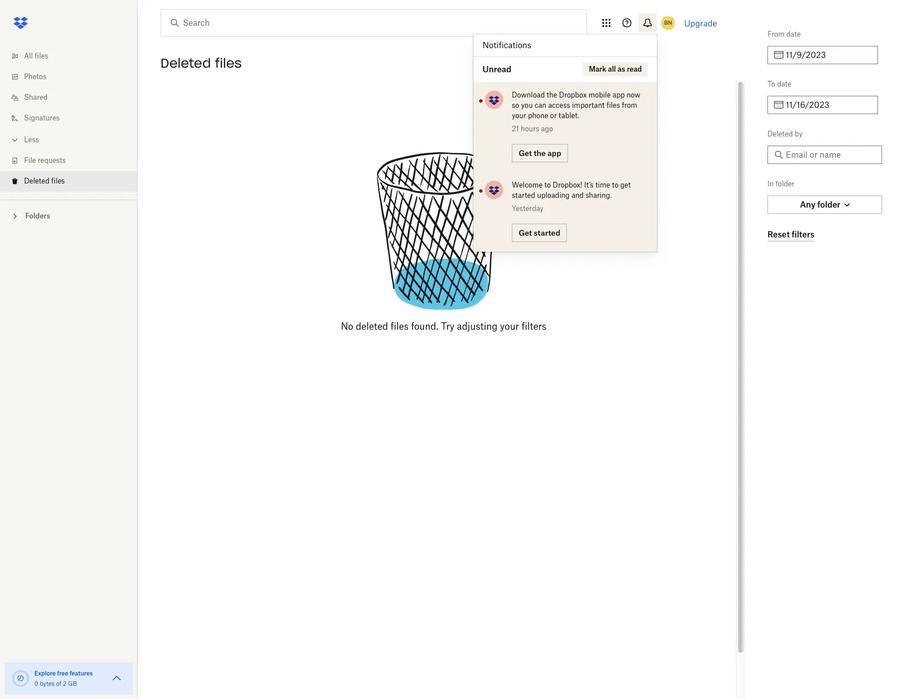 Task type: vqa. For each thing, say whether or not it's contained in the screenshot.
Download the Dropbox mobile app now so you can access important files from your phone or tablet. 21 hours ago
yes



Task type: locate. For each thing, give the bounding box(es) containing it.
get the app
[[519, 148, 562, 157]]

get started
[[519, 228, 561, 237]]

2 get from the top
[[519, 228, 532, 237]]

get the app button
[[512, 144, 569, 162]]

deleted files
[[161, 55, 242, 71], [24, 177, 65, 185]]

0 vertical spatial your
[[512, 111, 527, 120]]

tablet.
[[559, 111, 580, 120]]

0 vertical spatial started
[[512, 191, 536, 200]]

sharing.
[[586, 191, 612, 200]]

all files
[[24, 52, 48, 60]]

date for to date
[[778, 80, 792, 88]]

1 vertical spatial deleted files
[[24, 177, 65, 185]]

app down ago
[[548, 148, 562, 157]]

the
[[547, 91, 558, 99], [534, 148, 546, 157]]

get down the hours
[[519, 148, 532, 157]]

to
[[768, 80, 776, 88]]

unread
[[483, 64, 512, 74]]

1 vertical spatial get
[[519, 228, 532, 237]]

shared
[[24, 93, 48, 102]]

the inside download the dropbox mobile app now so you can access important files from your phone or tablet. 21 hours ago
[[547, 91, 558, 99]]

get down "yesterday"
[[519, 228, 532, 237]]

of
[[56, 680, 61, 687]]

1 horizontal spatial deleted files
[[161, 55, 242, 71]]

deleted inside list item
[[24, 177, 50, 185]]

files inside list item
[[51, 177, 65, 185]]

0 vertical spatial deleted
[[161, 55, 211, 71]]

folders
[[25, 212, 50, 220]]

1 horizontal spatial app
[[613, 91, 625, 99]]

explore
[[34, 670, 56, 677]]

0 vertical spatial app
[[613, 91, 625, 99]]

list
[[0, 39, 138, 200]]

requests
[[38, 156, 66, 165]]

folder
[[776, 180, 795, 188]]

0 vertical spatial date
[[787, 30, 801, 38]]

deleted files inside list item
[[24, 177, 65, 185]]

0 horizontal spatial to
[[545, 181, 551, 189]]

dropbox!
[[553, 181, 583, 189]]

0 vertical spatial deleted files
[[161, 55, 242, 71]]

to date
[[768, 80, 792, 88]]

date right from
[[787, 30, 801, 38]]

ago
[[541, 124, 553, 133]]

to up uploading
[[545, 181, 551, 189]]

phone
[[528, 111, 549, 120]]

to
[[545, 181, 551, 189], [612, 181, 619, 189]]

1 horizontal spatial to
[[612, 181, 619, 189]]

so
[[512, 101, 520, 110]]

app
[[613, 91, 625, 99], [548, 148, 562, 157]]

mobile
[[589, 91, 611, 99]]

1 vertical spatial the
[[534, 148, 546, 157]]

to left the get
[[612, 181, 619, 189]]

1 vertical spatial deleted
[[768, 130, 794, 138]]

less
[[24, 135, 39, 144]]

it's
[[585, 181, 594, 189]]

download
[[512, 91, 545, 99]]

your left filters
[[500, 321, 520, 332]]

started down "yesterday"
[[534, 228, 561, 237]]

photos
[[24, 72, 46, 81]]

deleted
[[356, 321, 388, 332]]

list containing all files
[[0, 39, 138, 200]]

deleted
[[161, 55, 211, 71], [768, 130, 794, 138], [24, 177, 50, 185]]

1 vertical spatial app
[[548, 148, 562, 157]]

gb
[[68, 680, 77, 687]]

the inside button
[[534, 148, 546, 157]]

download the dropbox mobile app now so you can access important files from your phone or tablet. 21 hours ago
[[512, 91, 641, 133]]

features
[[70, 670, 93, 677]]

get
[[519, 148, 532, 157], [519, 228, 532, 237]]

dropbox
[[559, 91, 587, 99]]

all files link
[[9, 46, 138, 67]]

download the dropbox mobile app now so you can access important files from your phone or tablet. button
[[512, 90, 646, 121]]

0 horizontal spatial deleted
[[24, 177, 50, 185]]

started down welcome
[[512, 191, 536, 200]]

quota usage element
[[11, 669, 30, 688]]

started inside welcome to dropbox! it's time to get started uploading and sharing. yesterday
[[512, 191, 536, 200]]

1 horizontal spatial deleted
[[161, 55, 211, 71]]

0 vertical spatial get
[[519, 148, 532, 157]]

1 vertical spatial started
[[534, 228, 561, 237]]

0 vertical spatial the
[[547, 91, 558, 99]]

started
[[512, 191, 536, 200], [534, 228, 561, 237]]

date for from date
[[787, 30, 801, 38]]

app left now
[[613, 91, 625, 99]]

your down 'so'
[[512, 111, 527, 120]]

0 horizontal spatial deleted files
[[24, 177, 65, 185]]

1 vertical spatial date
[[778, 80, 792, 88]]

filters
[[522, 321, 547, 332]]

files
[[35, 52, 48, 60], [215, 55, 242, 71], [607, 101, 621, 110], [51, 177, 65, 185], [391, 321, 409, 332]]

uploading
[[538, 191, 570, 200]]

the down ago
[[534, 148, 546, 157]]

2 vertical spatial deleted
[[24, 177, 50, 185]]

get for get started
[[519, 228, 532, 237]]

or
[[551, 111, 557, 120]]

the up access
[[547, 91, 558, 99]]

read
[[627, 65, 642, 73]]

0 horizontal spatial the
[[534, 148, 546, 157]]

from
[[768, 30, 785, 38]]

date right to
[[778, 80, 792, 88]]

date
[[787, 30, 801, 38], [778, 80, 792, 88]]

1 horizontal spatial the
[[547, 91, 558, 99]]

your
[[512, 111, 527, 120], [500, 321, 520, 332]]

0 horizontal spatial app
[[548, 148, 562, 157]]

bytes
[[40, 680, 55, 687]]

1 get from the top
[[519, 148, 532, 157]]



Task type: describe. For each thing, give the bounding box(es) containing it.
mark all as read
[[589, 65, 642, 73]]

try
[[441, 321, 455, 332]]

deleted files link
[[9, 171, 138, 192]]

adjusting
[[457, 321, 498, 332]]

mark
[[589, 65, 607, 73]]

found.
[[411, 321, 439, 332]]

2 horizontal spatial deleted
[[768, 130, 794, 138]]

get for get the app
[[519, 148, 532, 157]]

all
[[608, 65, 616, 73]]

free
[[57, 670, 68, 677]]

no deleted files found. try adjusting your filters
[[341, 321, 547, 332]]

from date
[[768, 30, 801, 38]]

file requests
[[24, 156, 66, 165]]

the for download
[[547, 91, 558, 99]]

the for get
[[534, 148, 546, 157]]

2
[[63, 680, 66, 687]]

welcome
[[512, 181, 543, 189]]

file requests link
[[9, 150, 138, 171]]

To date text field
[[786, 99, 872, 111]]

app inside button
[[548, 148, 562, 157]]

less image
[[9, 134, 21, 146]]

welcome to dropbox! it's time to get started uploading and sharing. button
[[512, 180, 646, 201]]

deleted by
[[768, 130, 803, 138]]

1 to from the left
[[545, 181, 551, 189]]

photos link
[[9, 67, 138, 87]]

upgrade link
[[685, 18, 718, 28]]

notifications
[[483, 40, 532, 50]]

started inside button
[[534, 228, 561, 237]]

folders button
[[0, 207, 138, 224]]

files inside download the dropbox mobile app now so you can access important files from your phone or tablet. 21 hours ago
[[607, 101, 621, 110]]

important
[[572, 101, 605, 110]]

in
[[768, 180, 774, 188]]

0
[[34, 680, 38, 687]]

app inside download the dropbox mobile app now so you can access important files from your phone or tablet. 21 hours ago
[[613, 91, 625, 99]]

from
[[622, 101, 638, 110]]

21
[[512, 124, 519, 133]]

all
[[24, 52, 33, 60]]

in folder
[[768, 180, 795, 188]]

as
[[618, 65, 626, 73]]

now
[[627, 91, 641, 99]]

your inside download the dropbox mobile app now so you can access important files from your phone or tablet. 21 hours ago
[[512, 111, 527, 120]]

From date text field
[[786, 49, 872, 61]]

dropbox image
[[9, 11, 32, 34]]

signatures
[[24, 114, 60, 122]]

can
[[535, 101, 547, 110]]

no
[[341, 321, 354, 332]]

by
[[795, 130, 803, 138]]

hours
[[521, 124, 540, 133]]

explore free features 0 bytes of 2 gb
[[34, 670, 93, 687]]

yesterday
[[512, 204, 544, 213]]

deleted files list item
[[0, 171, 138, 192]]

get started button
[[512, 224, 568, 242]]

shared link
[[9, 87, 138, 108]]

time
[[596, 181, 611, 189]]

signatures link
[[9, 108, 138, 128]]

upgrade
[[685, 18, 718, 28]]

mark all as read button
[[584, 63, 648, 76]]

you
[[522, 101, 533, 110]]

1 vertical spatial your
[[500, 321, 520, 332]]

2 to from the left
[[612, 181, 619, 189]]

file
[[24, 156, 36, 165]]

access
[[549, 101, 571, 110]]

welcome to dropbox! it's time to get started uploading and sharing. yesterday
[[512, 181, 631, 213]]

and
[[572, 191, 584, 200]]

get
[[621, 181, 631, 189]]



